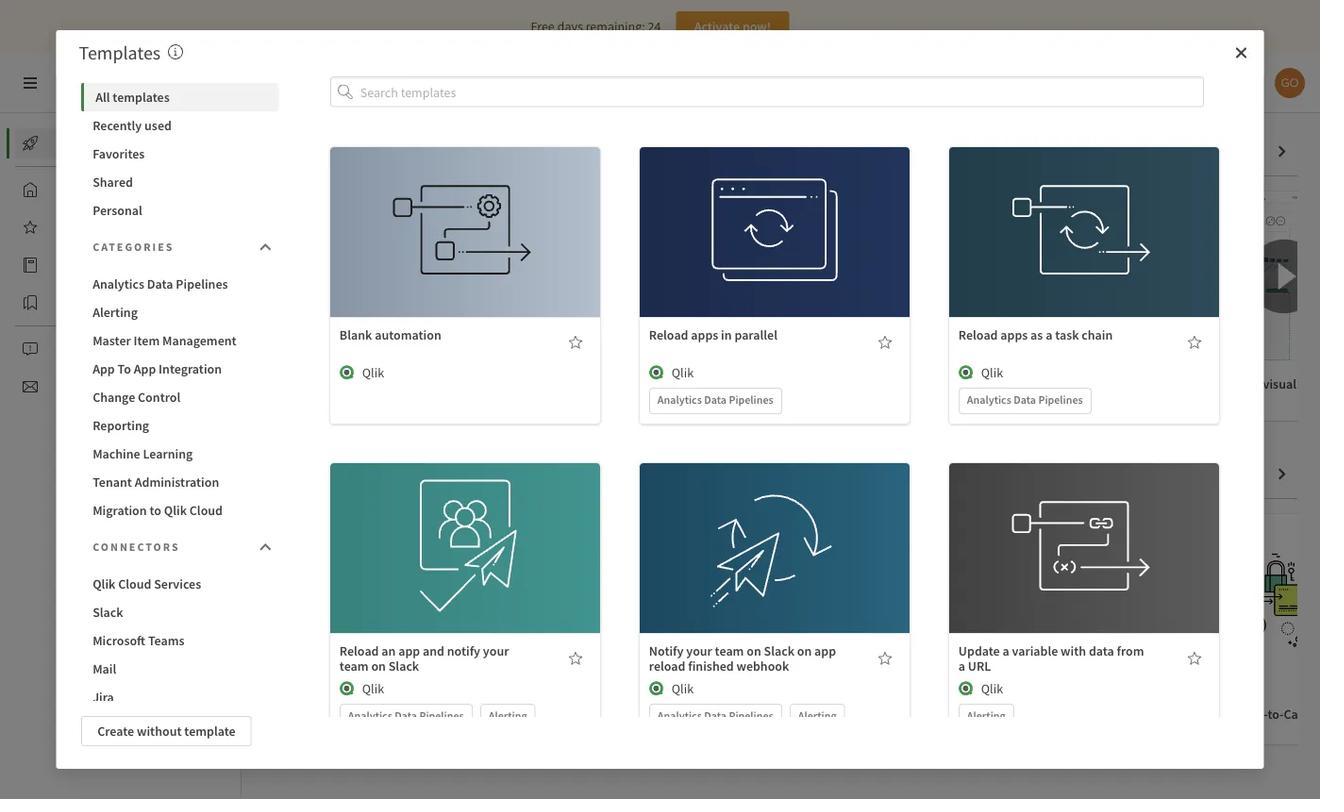 Task type: vqa. For each thing, say whether or not it's contained in the screenshot.
Alerts "link" at the top of page
yes



Task type: describe. For each thing, give the bounding box(es) containing it.
use template button for reload apps in parallel
[[716, 196, 834, 226]]

template for reload apps in parallel
[[761, 203, 812, 220]]

add to favorites image for reload apps in parallel
[[877, 335, 893, 350]]

qlik for update a variable with data from a url
[[981, 680, 1003, 697]]

qlik image for blank automation
[[340, 365, 355, 380]]

qlik for notify your team on slack on app reload finished webhook
[[672, 680, 694, 697]]

how do i load data into an app? 7 minutes
[[575, 376, 752, 410]]

machine learning
[[93, 445, 193, 462]]

tutorial
[[705, 706, 748, 723]]

to-
[[1268, 706, 1284, 723]]

details for on
[[755, 560, 794, 577]]

getting started link
[[15, 128, 226, 159]]

update a variable with data from a url
[[959, 642, 1144, 674]]

details button for and
[[406, 554, 524, 584]]

slack inside notify your team on slack on app reload finished webhook
[[764, 642, 795, 659]]

how do i create a visualization? image
[[1148, 192, 1320, 361]]

collections link
[[15, 288, 226, 318]]

demo app - beginner's tutorial image
[[560, 514, 831, 684]]

0 vertical spatial cloud
[[189, 502, 223, 519]]

details button for with
[[1025, 554, 1143, 584]]

to
[[150, 502, 161, 519]]

a right "update"
[[1003, 642, 1010, 659]]

jira
[[93, 689, 114, 706]]

use template for reload apps in parallel
[[737, 203, 812, 220]]

use template for update a variable with data from a url
[[1047, 519, 1122, 536]]

how for how do i define data associations?
[[869, 376, 895, 393]]

how do i define data associations? 5 minutes
[[869, 376, 1064, 410]]

demo app - order-to-cash analytics image
[[1148, 514, 1320, 684]]

analytics data pipelines for reload apps in parallel
[[658, 392, 774, 407]]

change control button
[[81, 383, 279, 411]]

parallel
[[735, 326, 778, 343]]

change control
[[93, 389, 180, 406]]

visualizati
[[1263, 376, 1320, 393]]

demo app - sap procurement
[[869, 706, 1037, 723]]

finished
[[688, 657, 734, 674]]

demo app - order-to-cash a
[[1164, 706, 1320, 723]]

personal button
[[81, 196, 279, 225]]

order-
[[1231, 706, 1268, 723]]

slack inside reload an app and notify your team on slack
[[389, 657, 419, 674]]

use for reload apps as a task chain
[[1047, 203, 1068, 220]]

i for how do i create an app?
[[326, 376, 330, 393]]

1 horizontal spatial services
[[261, 71, 326, 95]]

alerts link
[[15, 334, 226, 364]]

do for how do i load data into an app?
[[603, 376, 618, 393]]

use template for reload apps as a task chain
[[1047, 203, 1122, 220]]

migration
[[93, 502, 147, 519]]

master item management
[[93, 332, 237, 349]]

demo app - sap procurement image
[[854, 514, 1126, 684]]

4 i from the left
[[1209, 376, 1213, 393]]

recently
[[93, 117, 142, 134]]

use template for notify your team on slack on app reload finished webhook
[[737, 519, 812, 536]]

analytics services element
[[186, 71, 326, 95]]

template for blank automation
[[451, 223, 503, 240]]

demo for demo app - visualization showcase
[[280, 706, 314, 723]]

use for blank automation
[[428, 223, 449, 240]]

how do i create an app? image
[[265, 192, 537, 361]]

a
[[1314, 706, 1320, 723]]

create for a
[[1216, 376, 1251, 393]]

how for how do i create an app?
[[280, 376, 306, 393]]

create
[[97, 723, 134, 740]]

app right to
[[134, 360, 156, 377]]

activate
[[694, 18, 740, 35]]

change
[[93, 389, 135, 406]]

alerts
[[60, 341, 92, 358]]

task
[[1055, 326, 1079, 343]]

data for from
[[1089, 642, 1114, 659]]

reload for reload an app and notify your team on slack
[[340, 642, 379, 659]]

activate now! link
[[676, 11, 789, 42]]

how do i create a visualizati
[[1164, 376, 1320, 393]]

templates are pre-built automations that help you automate common business workflows. get started by selecting one of the pre-built templates or choose the blank canvas to build an automation from scratch. image
[[168, 44, 183, 59]]

in
[[721, 326, 732, 343]]

visualization
[[348, 706, 421, 723]]

template for notify your team on slack on app reload finished webhook
[[761, 519, 812, 536]]

a left url
[[959, 657, 965, 674]]

data for into
[[654, 376, 680, 393]]

notify your team on slack on app reload finished webhook
[[649, 642, 836, 674]]

recently used button
[[81, 111, 279, 140]]

webhook
[[737, 657, 789, 674]]

reporting button
[[81, 411, 279, 440]]

template for reload an app and notify your team on slack
[[451, 519, 503, 536]]

app for demo app - order-to-cash a
[[1200, 706, 1222, 723]]

how do i load data into an app? image
[[560, 192, 831, 361]]

recently used
[[93, 117, 172, 134]]

app for demo app - visualization showcase
[[316, 706, 339, 723]]

navigation pane element
[[0, 121, 241, 410]]

notify
[[649, 642, 684, 659]]

cash
[[1284, 706, 1311, 723]]

qlik for reload apps in parallel
[[672, 364, 694, 381]]

machine learning button
[[81, 440, 279, 468]]

5
[[869, 394, 876, 410]]

mail button
[[81, 655, 279, 683]]

chain
[[1082, 326, 1113, 343]]

details for a
[[1065, 244, 1104, 261]]

collections
[[60, 294, 122, 311]]

use template button for update a variable with data from a url
[[1025, 512, 1143, 542]]

0 horizontal spatial cloud
[[118, 576, 151, 593]]

url
[[968, 657, 991, 674]]

jira button
[[81, 683, 279, 712]]

qlik image for reload an app and notify your team on slack
[[340, 681, 355, 696]]

Search templates text field
[[360, 76, 1204, 107]]

analytics data pipelines button
[[81, 270, 279, 298]]

searchbar element
[[571, 68, 901, 98]]

reload
[[649, 657, 686, 674]]

close image
[[1234, 45, 1249, 60]]

apps for in
[[691, 326, 718, 343]]

add to favorites image for reload an app and notify your team on slack
[[568, 651, 583, 666]]

details for and
[[446, 560, 485, 577]]

4 how from the left
[[1164, 376, 1189, 393]]

migration to qlik cloud
[[93, 502, 223, 519]]

use template button for reload an app and notify your team on slack
[[406, 512, 524, 542]]

integration
[[159, 360, 222, 377]]

how for how do i load data into an app?
[[575, 376, 601, 393]]

24
[[648, 18, 661, 35]]

an inside reload an app and notify your team on slack
[[382, 642, 396, 659]]

template for reload apps as a task chain
[[1070, 203, 1122, 220]]

do for how do i create an app?
[[309, 376, 323, 393]]

qlik for reload an app and notify your team on slack
[[362, 680, 384, 697]]

2 horizontal spatial on
[[797, 642, 812, 659]]

microsoft teams button
[[81, 627, 279, 655]]

variable
[[1012, 642, 1058, 659]]

details for parallel
[[755, 244, 794, 261]]

- for visualization
[[341, 706, 345, 723]]

load
[[627, 376, 652, 393]]

7
[[575, 394, 581, 410]]

ask insight advisor
[[944, 75, 1051, 92]]

tenant administration button
[[81, 468, 279, 496]]

use for update a variable with data from a url
[[1047, 519, 1068, 536]]

insight
[[967, 75, 1006, 92]]

home link
[[15, 175, 226, 205]]

qlik right to
[[164, 502, 187, 519]]

microsoft
[[93, 632, 145, 649]]

migration to qlik cloud button
[[81, 496, 279, 525]]

3
[[280, 394, 287, 410]]

- for order-
[[1224, 706, 1229, 723]]

create for an
[[332, 376, 368, 393]]

categories
[[93, 240, 174, 254]]

use template for reload an app and notify your team on slack
[[428, 519, 503, 536]]

app inside notify your team on slack on app reload finished webhook
[[814, 642, 836, 659]]

into
[[682, 376, 705, 393]]

pipelines for reload apps in parallel
[[729, 392, 774, 407]]

analytics inside "button"
[[93, 276, 144, 293]]

management
[[162, 332, 237, 349]]

use template button for notify your team on slack on app reload finished webhook
[[716, 512, 834, 542]]

details for with
[[1065, 560, 1104, 577]]

administration
[[135, 474, 219, 491]]

i for how do i define data associations?
[[915, 376, 919, 393]]

app? inside how do i create an app? 3 minutes
[[387, 376, 415, 393]]

free
[[531, 18, 555, 35]]

how do i load data into an app? element
[[575, 376, 752, 393]]

data for reload apps as a task chain
[[1014, 392, 1036, 407]]

qlik image for update a variable with data from a url
[[959, 681, 974, 696]]

create without template button
[[81, 716, 252, 746]]

Search text field
[[601, 68, 901, 98]]



Task type: locate. For each thing, give the bounding box(es) containing it.
qlik for reload apps as a task chain
[[981, 364, 1003, 381]]

2 horizontal spatial pipelines
[[1038, 392, 1083, 407]]

1 horizontal spatial reload
[[649, 326, 688, 343]]

slack inside button
[[93, 604, 123, 621]]

notify
[[447, 642, 480, 659]]

qlik image
[[340, 365, 355, 380], [649, 365, 664, 380], [959, 365, 974, 380]]

qlik cloud services
[[93, 576, 201, 593]]

app for demo app - sap procurement
[[905, 706, 927, 723]]

used
[[144, 117, 172, 134]]

data
[[654, 376, 680, 393], [960, 376, 985, 393], [1089, 642, 1114, 659]]

i for how do i load data into an app?
[[621, 376, 624, 393]]

details button for a
[[1025, 237, 1143, 268]]

template for update a variable with data from a url
[[1070, 519, 1122, 536]]

data inside analytics data pipelines "button"
[[147, 276, 173, 293]]

use template for blank automation
[[428, 223, 503, 240]]

1 horizontal spatial data
[[960, 376, 985, 393]]

1 - from the left
[[341, 706, 345, 723]]

cloud down "tenant administration" 'button'
[[189, 502, 223, 519]]

analytics data pipelines up alerting button at the left top
[[93, 276, 228, 293]]

reload apps in parallel
[[649, 326, 778, 343]]

an left and
[[382, 642, 396, 659]]

add to favorites image for reload apps as a task chain
[[1187, 335, 1202, 350]]

demo for demo app - sap procurement
[[869, 706, 902, 723]]

learning
[[143, 445, 193, 462]]

a right as
[[1046, 326, 1053, 343]]

1 horizontal spatial data
[[704, 392, 727, 407]]

- for beginner's
[[636, 706, 640, 723]]

templates are pre-built automations that help you automate common business workflows. get started by selecting one of the pre-built templates or choose the blank canvas to build an automation from scratch. tooltip
[[168, 41, 183, 65]]

slack
[[93, 604, 123, 621], [764, 642, 795, 659], [389, 657, 419, 674]]

1 horizontal spatial on
[[747, 642, 761, 659]]

reload for reload apps as a task chain
[[959, 326, 998, 343]]

app?
[[387, 376, 415, 393], [725, 376, 752, 393]]

app left order-
[[1200, 706, 1222, 723]]

teams
[[148, 632, 185, 649]]

add to favorites image up 7
[[568, 335, 583, 350]]

2 qlik image from the left
[[649, 365, 664, 380]]

alerting button
[[81, 298, 279, 327]]

slack button
[[81, 598, 279, 627]]

2 qlik image from the left
[[649, 681, 664, 696]]

i inside how do i define data associations? 5 minutes
[[915, 376, 919, 393]]

0 horizontal spatial add to favorites image
[[568, 335, 583, 350]]

team right notify
[[715, 642, 744, 659]]

2 horizontal spatial minutes
[[878, 394, 922, 410]]

0 horizontal spatial on
[[371, 657, 386, 674]]

demo for demo app - order-to-cash a
[[1164, 706, 1197, 723]]

2 horizontal spatial reload
[[959, 326, 998, 343]]

1 horizontal spatial create
[[1216, 376, 1251, 393]]

qlik image up demo app - visualization showcase on the left bottom of the page
[[340, 681, 355, 696]]

4 do from the left
[[1192, 376, 1207, 393]]

0 horizontal spatial qlik image
[[340, 365, 355, 380]]

services
[[261, 71, 326, 95], [154, 576, 201, 593]]

1 horizontal spatial qlik image
[[649, 365, 664, 380]]

demo left visualization
[[280, 706, 314, 723]]

2 create from the left
[[1216, 376, 1251, 393]]

pipelines right into
[[729, 392, 774, 407]]

an inside how do i load data into an app? 7 minutes
[[708, 376, 722, 393]]

qlik image for notify your team on slack on app reload finished webhook
[[649, 681, 664, 696]]

3 demo from the left
[[869, 706, 902, 723]]

use
[[737, 203, 758, 220], [1047, 203, 1068, 220], [428, 223, 449, 240], [428, 519, 449, 536], [737, 519, 758, 536], [1047, 519, 1068, 536]]

minutes inside how do i define data associations? 5 minutes
[[878, 394, 922, 410]]

minutes for how do i define data associations?
[[878, 394, 922, 410]]

2 horizontal spatial data
[[1014, 392, 1036, 407]]

how do i create an app? 3 minutes
[[280, 376, 415, 410]]

0 horizontal spatial analytics data pipelines
[[93, 276, 228, 293]]

details
[[755, 244, 794, 261], [1065, 244, 1104, 261], [446, 560, 485, 577], [755, 560, 794, 577], [1065, 560, 1104, 577]]

1 qlik image from the left
[[340, 365, 355, 380]]

2 demo from the left
[[575, 706, 608, 723]]

all
[[95, 89, 110, 106]]

qlik image down url
[[959, 681, 974, 696]]

3 do from the left
[[898, 376, 912, 393]]

slack up microsoft
[[93, 604, 123, 621]]

slack right finished
[[764, 642, 795, 659]]

2 do from the left
[[603, 376, 618, 393]]

minutes for how do i create an app?
[[289, 394, 333, 410]]

ask
[[944, 75, 964, 92]]

template
[[761, 203, 812, 220], [1070, 203, 1122, 220], [451, 223, 503, 240], [451, 519, 503, 536], [761, 519, 812, 536], [1070, 519, 1122, 536], [184, 723, 236, 740]]

- for sap
[[930, 706, 934, 723]]

1 horizontal spatial cloud
[[189, 502, 223, 519]]

demo app - visualization showcase image
[[265, 514, 537, 684]]

data right 'with'
[[1089, 642, 1114, 659]]

data inside how do i load data into an app? 7 minutes
[[654, 376, 680, 393]]

1 apps from the left
[[691, 326, 718, 343]]

2 horizontal spatial analytics data pipelines
[[967, 392, 1083, 407]]

apps left in
[[691, 326, 718, 343]]

2 horizontal spatial qlik image
[[959, 365, 974, 380]]

qlik image left into
[[649, 365, 664, 380]]

define
[[921, 376, 957, 393]]

demo for demo app - beginner's tutorial
[[575, 706, 608, 723]]

how inside how do i create an app? 3 minutes
[[280, 376, 306, 393]]

app left sap on the bottom of the page
[[905, 706, 927, 723]]

app left beginner's
[[611, 706, 633, 723]]

remaining:
[[586, 18, 645, 35]]

team
[[715, 642, 744, 659], [340, 657, 369, 674]]

analytics data pipelines down reload apps in parallel
[[658, 392, 774, 407]]

i
[[326, 376, 330, 393], [621, 376, 624, 393], [915, 376, 919, 393], [1209, 376, 1213, 393]]

reload up how do i load data into an app? element
[[649, 326, 688, 343]]

on inside reload an app and notify your team on slack
[[371, 657, 386, 674]]

favorites inside button
[[93, 145, 145, 162]]

4 - from the left
[[1224, 706, 1229, 723]]

shared button
[[81, 168, 279, 196]]

your inside notify your team on slack on app reload finished webhook
[[686, 642, 712, 659]]

add to favorites image right from
[[1187, 651, 1202, 666]]

how inside how do i load data into an app? 7 minutes
[[575, 376, 601, 393]]

demo app - beginner's tutorial
[[575, 706, 748, 723]]

app for demo app - beginner's tutorial
[[611, 706, 633, 723]]

2 horizontal spatial slack
[[764, 642, 795, 659]]

add to favorites image for blank automation
[[568, 335, 583, 350]]

data for reload apps in parallel
[[704, 392, 727, 407]]

1 app? from the left
[[387, 376, 415, 393]]

update
[[959, 642, 1000, 659]]

2 minutes from the left
[[584, 394, 628, 410]]

favorites link
[[15, 212, 226, 243]]

data for associations?
[[960, 376, 985, 393]]

1 horizontal spatial team
[[715, 642, 744, 659]]

reload for reload apps in parallel
[[649, 326, 688, 343]]

1 horizontal spatial analytics data pipelines
[[658, 392, 774, 407]]

2 app? from the left
[[725, 376, 752, 393]]

started
[[103, 135, 142, 152]]

0 horizontal spatial slack
[[93, 604, 123, 621]]

2 horizontal spatial qlik image
[[959, 681, 974, 696]]

add to favorites image
[[877, 335, 893, 350], [568, 651, 583, 666], [877, 651, 893, 666], [1187, 651, 1202, 666]]

your inside reload an app and notify your team on slack
[[483, 642, 509, 659]]

how inside how do i define data associations? 5 minutes
[[869, 376, 895, 393]]

2 add to favorites image from the left
[[1187, 335, 1202, 350]]

reload up how do i define data associations? element
[[959, 326, 998, 343]]

app up subscriptions
[[93, 360, 115, 377]]

create left visualizati
[[1216, 376, 1251, 393]]

analytics data pipelines down reload apps as a task chain
[[967, 392, 1083, 407]]

1 how from the left
[[280, 376, 306, 393]]

do inside how do i load data into an app? 7 minutes
[[603, 376, 618, 393]]

reload an app and notify your team on slack
[[340, 642, 509, 674]]

an right into
[[708, 376, 722, 393]]

qlik down blank automation
[[362, 364, 384, 381]]

app left and
[[398, 642, 420, 659]]

data down reload apps as a task chain
[[1014, 392, 1036, 407]]

1 vertical spatial services
[[154, 576, 201, 593]]

add to favorites image for update a variable with data from a url
[[1187, 651, 1202, 666]]

qlik image down blank
[[340, 365, 355, 380]]

3 qlik image from the left
[[959, 365, 974, 380]]

1 add to favorites image from the left
[[568, 335, 583, 350]]

use template button for reload apps as a task chain
[[1025, 196, 1143, 226]]

0 horizontal spatial create
[[332, 376, 368, 393]]

1 minutes from the left
[[289, 394, 333, 410]]

2 your from the left
[[686, 642, 712, 659]]

2 how from the left
[[575, 376, 601, 393]]

qlik image down reload
[[649, 681, 664, 696]]

slack left and
[[389, 657, 419, 674]]

connectors
[[93, 540, 180, 554]]

pipelines inside "button"
[[176, 276, 228, 293]]

0 horizontal spatial app
[[398, 642, 420, 659]]

1 horizontal spatial app
[[814, 642, 836, 659]]

how do i define data associations? element
[[869, 376, 1064, 393]]

add to favorites image up how do i create a visualizati
[[1187, 335, 1202, 350]]

and
[[423, 642, 444, 659]]

create down blank
[[332, 376, 368, 393]]

3 i from the left
[[915, 376, 919, 393]]

data
[[147, 276, 173, 293], [704, 392, 727, 407], [1014, 392, 1036, 407]]

how do i create a visualization? element
[[1164, 376, 1320, 393]]

close sidebar menu image
[[23, 75, 38, 91]]

app? inside how do i load data into an app? 7 minutes
[[725, 376, 752, 393]]

qlik image
[[340, 681, 355, 696], [649, 681, 664, 696], [959, 681, 974, 696]]

0 horizontal spatial minutes
[[289, 394, 333, 410]]

2 apps from the left
[[1001, 326, 1028, 343]]

demo app - visualization showcase
[[280, 706, 480, 723]]

add to favorites image for notify your team on slack on app reload finished webhook
[[877, 651, 893, 666]]

team inside notify your team on slack on app reload finished webhook
[[715, 642, 744, 659]]

pipelines for reload apps as a task chain
[[1038, 392, 1083, 407]]

minutes right 5 on the right of page
[[878, 394, 922, 410]]

use for notify your team on slack on app reload finished webhook
[[737, 519, 758, 536]]

qlik right load on the left top
[[672, 364, 694, 381]]

minutes inside how do i load data into an app? 7 minutes
[[584, 394, 628, 410]]

analytics data pipelines
[[93, 276, 228, 293], [658, 392, 774, 407], [967, 392, 1083, 407]]

an down blank automation
[[370, 376, 385, 393]]

- left visualization
[[341, 706, 345, 723]]

create inside how do i create an app? 3 minutes
[[332, 376, 368, 393]]

all templates button
[[81, 83, 279, 111]]

app left visualization
[[316, 706, 339, 723]]

minutes right 7
[[584, 394, 628, 410]]

an inside how do i create an app? 3 minutes
[[370, 376, 385, 393]]

1 app from the left
[[398, 642, 420, 659]]

automation
[[375, 326, 441, 343]]

1 vertical spatial cloud
[[118, 576, 151, 593]]

1 i from the left
[[326, 376, 330, 393]]

1 horizontal spatial add to favorites image
[[1187, 335, 1202, 350]]

from
[[1117, 642, 1144, 659]]

data up alerting button at the left top
[[147, 276, 173, 293]]

demo left sap on the bottom of the page
[[869, 706, 902, 723]]

pipelines down task
[[1038, 392, 1083, 407]]

2 horizontal spatial data
[[1089, 642, 1114, 659]]

2 app from the left
[[814, 642, 836, 659]]

details button for on
[[716, 554, 834, 584]]

2 - from the left
[[636, 706, 640, 723]]

0 vertical spatial services
[[261, 71, 326, 95]]

0 horizontal spatial pipelines
[[176, 276, 228, 293]]

3 qlik image from the left
[[959, 681, 974, 696]]

3 minutes from the left
[[878, 394, 922, 410]]

how do i create an app? element
[[280, 376, 415, 393]]

qlik image for reload apps as a task chain
[[959, 365, 974, 380]]

a left visualizati
[[1254, 376, 1261, 393]]

1 horizontal spatial minutes
[[584, 394, 628, 410]]

2 i from the left
[[621, 376, 624, 393]]

demo left order-
[[1164, 706, 1197, 723]]

0 horizontal spatial data
[[654, 376, 680, 393]]

team up demo app - visualization showcase on the left bottom of the page
[[340, 657, 369, 674]]

minutes inside how do i create an app? 3 minutes
[[289, 394, 333, 410]]

qlik cloud services button
[[81, 570, 279, 598]]

apps left as
[[1001, 326, 1028, 343]]

master item management button
[[81, 327, 279, 355]]

0 horizontal spatial qlik image
[[340, 681, 355, 696]]

apps for as
[[1001, 326, 1028, 343]]

data left into
[[654, 376, 680, 393]]

blank
[[340, 326, 372, 343]]

qlik right 'define'
[[981, 364, 1003, 381]]

getting
[[60, 135, 101, 152]]

services inside button
[[154, 576, 201, 593]]

analytics data pipelines for reload apps as a task chain
[[967, 392, 1083, 407]]

on right the webhook
[[797, 642, 812, 659]]

getting started
[[60, 135, 142, 152]]

favorites down home
[[60, 219, 111, 236]]

data down reload apps in parallel
[[704, 392, 727, 407]]

team inside reload an app and notify your team on slack
[[340, 657, 369, 674]]

3 - from the left
[[930, 706, 934, 723]]

reload apps as a task chain
[[959, 326, 1113, 343]]

0 horizontal spatial app?
[[387, 376, 415, 393]]

0 horizontal spatial services
[[154, 576, 201, 593]]

use for reload an app and notify your team on slack
[[428, 519, 449, 536]]

4 demo from the left
[[1164, 706, 1197, 723]]

1 qlik image from the left
[[340, 681, 355, 696]]

qlik down url
[[981, 680, 1003, 697]]

1 do from the left
[[309, 376, 323, 393]]

do
[[309, 376, 323, 393], [603, 376, 618, 393], [898, 376, 912, 393], [1192, 376, 1207, 393]]

use template button for blank automation
[[406, 217, 524, 247]]

1 horizontal spatial apps
[[1001, 326, 1028, 343]]

details button for parallel
[[716, 237, 834, 268]]

1 demo from the left
[[280, 706, 314, 723]]

on
[[747, 642, 761, 659], [797, 642, 812, 659], [371, 657, 386, 674]]

analytics
[[186, 71, 257, 95], [93, 276, 144, 293], [658, 392, 702, 407], [967, 392, 1011, 407]]

0 horizontal spatial team
[[340, 657, 369, 674]]

control
[[138, 389, 180, 406]]

templates
[[113, 89, 170, 106]]

0 horizontal spatial data
[[147, 276, 173, 293]]

on right finished
[[747, 642, 761, 659]]

i inside how do i load data into an app? 7 minutes
[[621, 376, 624, 393]]

reload up demo app - visualization showcase on the left bottom of the page
[[340, 642, 379, 659]]

add to favorites image
[[568, 335, 583, 350], [1187, 335, 1202, 350]]

qlik for blank automation
[[362, 364, 384, 381]]

favorites inside "link"
[[60, 219, 111, 236]]

- left beginner's
[[636, 706, 640, 723]]

an
[[370, 376, 385, 393], [708, 376, 722, 393], [382, 642, 396, 659]]

0 horizontal spatial apps
[[691, 326, 718, 343]]

-
[[341, 706, 345, 723], [636, 706, 640, 723], [930, 706, 934, 723], [1224, 706, 1229, 723]]

item
[[134, 332, 160, 349]]

mail
[[93, 661, 116, 678]]

how do i define data associations? image
[[854, 192, 1126, 361]]

showcase
[[423, 706, 480, 723]]

do inside how do i create an app? 3 minutes
[[309, 376, 323, 393]]

data inside how do i define data associations? 5 minutes
[[960, 376, 985, 393]]

do inside how do i define data associations? 5 minutes
[[898, 376, 912, 393]]

qlik image for reload apps in parallel
[[649, 365, 664, 380]]

- left order-
[[1224, 706, 1229, 723]]

add to favorites image up demo app - sap procurement
[[877, 651, 893, 666]]

free days remaining: 24
[[531, 18, 661, 35]]

qlik down connectors
[[93, 576, 115, 593]]

1 horizontal spatial slack
[[389, 657, 419, 674]]

app? down automation
[[387, 376, 415, 393]]

minutes
[[289, 394, 333, 410], [584, 394, 628, 410], [878, 394, 922, 410]]

personal
[[93, 202, 142, 219]]

qlik up demo app - visualization showcase on the left bottom of the page
[[362, 680, 384, 697]]

data inside update a variable with data from a url
[[1089, 642, 1114, 659]]

categories button
[[81, 228, 279, 266]]

analytics data pipelines inside analytics data pipelines "button"
[[93, 276, 228, 293]]

app to app integration
[[93, 360, 222, 377]]

pipelines
[[176, 276, 228, 293], [729, 392, 774, 407], [1038, 392, 1083, 407]]

add to favorites image left notify
[[568, 651, 583, 666]]

minutes right 3
[[289, 394, 333, 410]]

qlik image right 'define'
[[959, 365, 974, 380]]

0 horizontal spatial reload
[[340, 642, 379, 659]]

1 vertical spatial favorites
[[60, 219, 111, 236]]

activate now!
[[694, 18, 771, 35]]

1 create from the left
[[332, 376, 368, 393]]

qlik down reload
[[672, 680, 694, 697]]

reporting
[[93, 417, 149, 434]]

qlik
[[362, 364, 384, 381], [672, 364, 694, 381], [981, 364, 1003, 381], [164, 502, 187, 519], [93, 576, 115, 593], [362, 680, 384, 697], [672, 680, 694, 697], [981, 680, 1003, 697]]

app? right into
[[725, 376, 752, 393]]

data right 'define'
[[960, 376, 985, 393]]

i inside how do i create an app? 3 minutes
[[326, 376, 330, 393]]

3 how from the left
[[869, 376, 895, 393]]

1 horizontal spatial your
[[686, 642, 712, 659]]

- left sap on the bottom of the page
[[930, 706, 934, 723]]

home
[[60, 181, 94, 198]]

1 horizontal spatial app?
[[725, 376, 752, 393]]

app right the webhook
[[814, 642, 836, 659]]

to
[[118, 360, 131, 377]]

0 horizontal spatial your
[[483, 642, 509, 659]]

advisor
[[1009, 75, 1051, 92]]

1 horizontal spatial qlik image
[[649, 681, 664, 696]]

1 horizontal spatial pipelines
[[729, 392, 774, 407]]

do for how do i define data associations?
[[898, 376, 912, 393]]

add to favorites image up how do i define data associations? element
[[877, 335, 893, 350]]

on up demo app - visualization showcase on the left bottom of the page
[[371, 657, 386, 674]]

cloud down connectors
[[118, 576, 151, 593]]

templates
[[79, 41, 161, 65]]

0 vertical spatial favorites
[[93, 145, 145, 162]]

reload inside reload an app and notify your team on slack
[[340, 642, 379, 659]]

sap
[[937, 706, 959, 723]]

all templates
[[95, 89, 170, 106]]

demo left beginner's
[[575, 706, 608, 723]]

1 your from the left
[[483, 642, 509, 659]]

app inside reload an app and notify your team on slack
[[398, 642, 420, 659]]

with
[[1061, 642, 1086, 659]]

use for reload apps in parallel
[[737, 203, 758, 220]]

how
[[280, 376, 306, 393], [575, 376, 601, 393], [869, 376, 895, 393], [1164, 376, 1189, 393]]

alerting
[[93, 304, 138, 321]]

ask insight advisor button
[[913, 68, 1060, 98]]

pipelines up alerting button at the left top
[[176, 276, 228, 293]]

app
[[398, 642, 420, 659], [814, 642, 836, 659]]

favorites down 'recently'
[[93, 145, 145, 162]]



